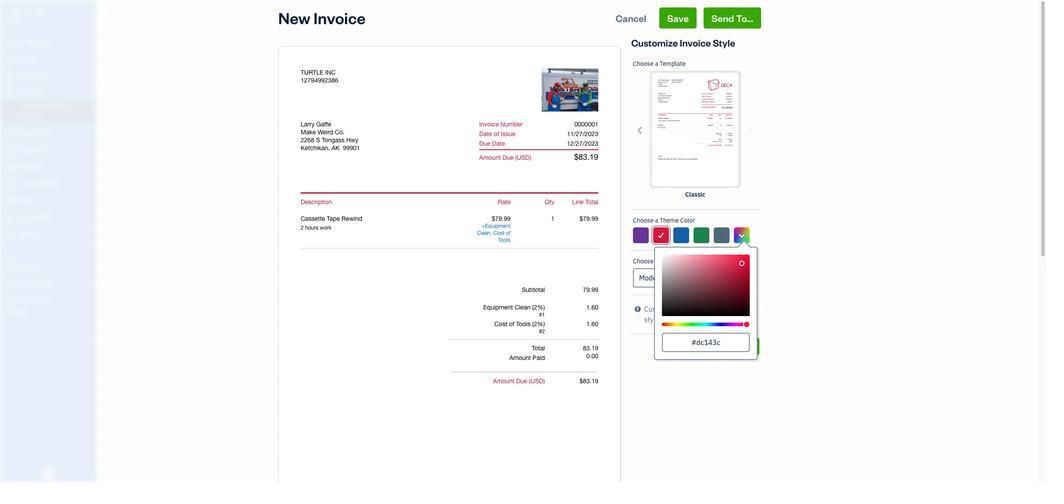 Task type: describe. For each thing, give the bounding box(es) containing it.
0 horizontal spatial cancel
[[616, 12, 647, 24]]

line total
[[573, 199, 599, 206]]

1
[[542, 312, 545, 318]]

send
[[712, 12, 735, 24]]

invoices
[[681, 315, 708, 324]]

0 horizontal spatial due
[[480, 140, 491, 147]]

1 horizontal spatial )
[[544, 378, 545, 385]]

total inside total amount paid
[[532, 345, 545, 352]]

issue
[[501, 130, 516, 137]]

1 horizontal spatial cancel
[[663, 341, 688, 351]]

owner
[[7, 18, 23, 24]]

1 1.60 from the top
[[587, 304, 599, 311]]

exclamationcircle image
[[635, 304, 641, 315]]

1 (2%) from the top
[[533, 304, 545, 311]]

client image
[[6, 55, 16, 64]]

done
[[733, 341, 752, 351]]

all
[[672, 315, 679, 324]]

saturation and brightness selector. use up, down, left and right arrow keys to select. application
[[662, 255, 750, 316]]

style
[[645, 315, 660, 324]]

0 vertical spatial $83.19
[[575, 152, 599, 162]]

12/27/2023 button
[[560, 140, 606, 148]]

description
[[301, 199, 332, 206]]

ketchikan,
[[301, 145, 330, 152]]

invoice image
[[6, 88, 16, 97]]

1 vertical spatial amount due ( usd )
[[493, 378, 545, 385]]

timer image
[[6, 180, 16, 188]]

total amount paid
[[510, 345, 545, 362]]

2 (2%) from the top
[[533, 321, 545, 328]]

0 vertical spatial of
[[494, 130, 500, 137]]

1 vertical spatial due
[[503, 154, 514, 161]]

gaffe
[[316, 121, 331, 128]]

Font field
[[633, 268, 758, 288]]

weird
[[318, 129, 333, 136]]

amount inside total amount paid
[[510, 354, 531, 362]]

estimate image
[[6, 72, 16, 80]]

79.99
[[583, 286, 599, 293]]

apps image
[[7, 252, 94, 259]]

,
[[491, 230, 492, 236]]

2268
[[301, 137, 315, 144]]

Enter an Item Name text field
[[301, 215, 467, 223]]

font
[[660, 257, 673, 265]]

date of issue
[[480, 130, 516, 137]]

saturation: 91. brightness: 86. image
[[740, 261, 745, 266]]

and
[[712, 305, 723, 314]]

here
[[709, 315, 724, 324]]

turtle inc 12794992386
[[301, 69, 338, 84]]

choose a template
[[633, 60, 686, 68]]

equipment clean (2%) # 1 cost of tools (2%) # 2
[[484, 304, 545, 335]]

qty
[[545, 199, 555, 206]]

2 vertical spatial amount
[[493, 378, 515, 385]]

co.
[[335, 129, 345, 136]]

red image
[[657, 230, 666, 241]]

number
[[501, 121, 523, 128]]

choose for choose a theme color
[[633, 217, 654, 224]]

line
[[573, 199, 584, 206]]

83.19
[[583, 345, 599, 352]]

1 vertical spatial date
[[492, 140, 505, 147]]

turtle inc owner
[[7, 8, 46, 24]]

choose for choose a template
[[633, 60, 654, 68]]

turtle for customize invoice style
[[7, 8, 32, 17]]

custom image
[[738, 230, 746, 241]]

12794992386
[[301, 77, 338, 84]]

equipment for equipment clean (2%) # 1 cost of tools (2%) # 2
[[484, 304, 513, 311]]

1 # from the top
[[539, 312, 542, 318]]

subtotal
[[522, 286, 545, 293]]

settings image
[[7, 308, 94, 315]]

next image
[[746, 125, 756, 135]]

tongass
[[322, 137, 345, 144]]

hwy
[[346, 137, 359, 144]]

for
[[661, 315, 670, 324]]

to...
[[736, 12, 754, 24]]

send to...
[[712, 12, 754, 24]]

s
[[316, 137, 320, 144]]

0 vertical spatial amount due ( usd )
[[480, 154, 532, 161]]

clean for equipment clean
[[477, 230, 491, 236]]

due date
[[480, 140, 505, 147]]

expense image
[[6, 146, 16, 155]]

customize your logo and invoice style for all invoices
[[645, 305, 748, 324]]

choose a font element
[[632, 251, 760, 295]]

1 vertical spatial cancel button
[[632, 338, 720, 355]]

invoice inside customize your logo and invoice style for all invoices
[[725, 305, 748, 314]]

a for template
[[655, 60, 659, 68]]

team members image
[[7, 266, 94, 273]]

money image
[[6, 196, 16, 205]]

Enter an Item Description text field
[[301, 224, 467, 231]]

+
[[482, 223, 485, 229]]

0.00
[[587, 353, 599, 360]]

1 vertical spatial $83.19
[[580, 378, 599, 385]]

Issue date in MM/DD/YYYY format text field
[[542, 130, 606, 137]]

chart image
[[6, 213, 16, 222]]

Item Quantity text field
[[542, 215, 555, 222]]



Task type: vqa. For each thing, say whether or not it's contained in the screenshot.
the left TURTLE
yes



Task type: locate. For each thing, give the bounding box(es) containing it.
due down total amount paid on the bottom of page
[[517, 378, 528, 385]]

choose a template element
[[632, 53, 760, 210]]

cost inside "equipment clean (2%) # 1 cost of tools (2%) # 2"
[[495, 321, 508, 328]]

0 vertical spatial a
[[655, 60, 659, 68]]

1 horizontal spatial total
[[586, 199, 599, 206]]

choose a font
[[633, 257, 673, 265]]

0 vertical spatial (2%)
[[533, 304, 545, 311]]

#
[[539, 312, 542, 318], [539, 329, 542, 335]]

2 horizontal spatial due
[[517, 378, 528, 385]]

invoice number
[[480, 121, 523, 128]]

1 vertical spatial (
[[529, 378, 531, 385]]

your
[[679, 305, 693, 314]]

1 horizontal spatial clean
[[515, 304, 531, 311]]

0 horizontal spatial )
[[530, 154, 532, 161]]

(
[[516, 154, 517, 161], [529, 378, 531, 385]]

99901
[[343, 145, 360, 152]]

larry
[[301, 121, 315, 128]]

total up paid
[[532, 345, 545, 352]]

2 vertical spatial a
[[655, 257, 659, 265]]

2 # from the top
[[539, 329, 542, 335]]

customize for customize invoice style
[[632, 36, 678, 49]]

2
[[542, 329, 545, 335]]

larry gaffe make weird co. 2268 s tongass hwy ketchikan, ak  99901
[[301, 121, 360, 152]]

project image
[[6, 163, 16, 172]]

# down 1
[[539, 329, 542, 335]]

image
[[564, 87, 581, 94]]

amount due ( usd ) down due date
[[480, 154, 532, 161]]

theme
[[660, 217, 679, 224]]

due down date of issue
[[480, 140, 491, 147]]

due down due date
[[503, 154, 514, 161]]

tools down equipment clean
[[499, 237, 511, 243]]

1 horizontal spatial inc
[[325, 69, 336, 76]]

1 vertical spatial cancel
[[663, 341, 688, 351]]

clean inside equipment clean
[[477, 230, 491, 236]]

date down date of issue
[[492, 140, 505, 147]]

done button
[[725, 338, 760, 355]]

83.19 0.00
[[583, 345, 599, 360]]

Enter an Invoice # text field
[[574, 121, 599, 128]]

equipment for equipment clean
[[485, 223, 511, 229]]

12/27/2023
[[567, 140, 599, 147]]

choose a theme color
[[633, 217, 695, 224]]

make
[[301, 129, 316, 136]]

1 vertical spatial turtle
[[301, 69, 324, 76]]

1 vertical spatial of
[[506, 230, 511, 236]]

0 vertical spatial (
[[516, 154, 517, 161]]

a left the font at the right of the page
[[655, 257, 659, 265]]

1 vertical spatial )
[[544, 378, 545, 385]]

$83.19 down 0.00
[[580, 378, 599, 385]]

1 vertical spatial (2%)
[[533, 321, 545, 328]]

0 vertical spatial turtle
[[7, 8, 32, 17]]

previous image
[[636, 125, 646, 135]]

turtle up 12794992386
[[301, 69, 324, 76]]

amount left paid
[[510, 354, 531, 362]]

1 vertical spatial amount
[[510, 354, 531, 362]]

0 horizontal spatial inc
[[34, 8, 46, 17]]

usd
[[517, 154, 530, 161], [531, 378, 544, 385]]

1 vertical spatial tools
[[516, 321, 531, 328]]

2 choose from the top
[[633, 217, 654, 224]]

1 vertical spatial choose
[[633, 217, 654, 224]]

a
[[655, 60, 659, 68], [655, 217, 659, 224], [655, 257, 659, 265]]

1 vertical spatial total
[[532, 345, 545, 352]]

customize
[[632, 36, 678, 49], [645, 305, 678, 314]]

clean for equipment clean (2%) # 1 cost of tools (2%) # 2
[[515, 304, 531, 311]]

customize inside customize your logo and invoice style for all invoices
[[645, 305, 678, 314]]

new invoice
[[278, 7, 366, 28]]

style
[[713, 36, 736, 49]]

0 vertical spatial equipment
[[485, 223, 511, 229]]

3 a from the top
[[655, 257, 659, 265]]

amount due ( usd )
[[480, 154, 532, 161], [493, 378, 545, 385]]

1 a from the top
[[655, 60, 659, 68]]

1 choose from the top
[[633, 60, 654, 68]]

0 vertical spatial usd
[[517, 154, 530, 161]]

( down total amount paid on the bottom of page
[[529, 378, 531, 385]]

save
[[668, 12, 689, 24]]

1 vertical spatial 1.60
[[587, 321, 599, 328]]

cost
[[494, 230, 505, 236], [495, 321, 508, 328]]

items and services image
[[7, 280, 94, 287]]

cost inside , cost of tools
[[494, 230, 505, 236]]

customize for customize your logo and invoice style for all invoices
[[645, 305, 678, 314]]

0 horizontal spatial (
[[516, 154, 517, 161]]

2 vertical spatial due
[[517, 378, 528, 385]]

save button
[[660, 7, 697, 29]]

0 vertical spatial )
[[530, 154, 532, 161]]

0 vertical spatial amount
[[480, 154, 501, 161]]

0 vertical spatial tools
[[499, 237, 511, 243]]

customize up for
[[645, 305, 678, 314]]

amount
[[480, 154, 501, 161], [510, 354, 531, 362], [493, 378, 515, 385]]

2 a from the top
[[655, 217, 659, 224]]

usd down number on the top
[[517, 154, 530, 161]]

0 vertical spatial inc
[[34, 8, 46, 17]]

0 horizontal spatial tools
[[499, 237, 511, 243]]

( down issue
[[516, 154, 517, 161]]

main element
[[0, 0, 119, 482]]

inc
[[34, 8, 46, 17], [325, 69, 336, 76]]

1 horizontal spatial due
[[503, 154, 514, 161]]

(2%) up "2"
[[533, 321, 545, 328]]

turtle for date of issue
[[301, 69, 324, 76]]

usd down paid
[[531, 378, 544, 385]]

Color value field text field
[[662, 333, 750, 352]]

1.60
[[587, 304, 599, 311], [587, 321, 599, 328]]

1 horizontal spatial usd
[[531, 378, 544, 385]]

equipment
[[485, 223, 511, 229], [484, 304, 513, 311]]

send to... button
[[704, 7, 762, 29]]

date
[[480, 130, 492, 137], [492, 140, 505, 147]]

1 vertical spatial usd
[[531, 378, 544, 385]]

customize invoice style
[[632, 36, 736, 49]]

1 vertical spatial customize
[[645, 305, 678, 314]]

1.60 down the 79.99
[[587, 304, 599, 311]]

turtle inside turtle inc 12794992386
[[301, 69, 324, 76]]

due
[[480, 140, 491, 147], [503, 154, 514, 161], [517, 378, 528, 385]]

a for theme
[[655, 217, 659, 224]]

(2%)
[[533, 304, 545, 311], [533, 321, 545, 328]]

amount due ( usd ) down total amount paid on the bottom of page
[[493, 378, 545, 385]]

0 horizontal spatial total
[[532, 345, 545, 352]]

date up due date
[[480, 130, 492, 137]]

1 vertical spatial equipment
[[484, 304, 513, 311]]

freshbooks image
[[41, 468, 55, 479]]

total
[[586, 199, 599, 206], [532, 345, 545, 352]]

of
[[494, 130, 500, 137], [506, 230, 511, 236], [509, 321, 515, 328]]

2 vertical spatial of
[[509, 321, 515, 328]]

0 vertical spatial cancel button
[[608, 7, 655, 29]]

equipment clean
[[477, 223, 511, 236]]

Item Rate (USD) text field
[[492, 215, 511, 222]]

delete image
[[544, 87, 581, 94]]

$83.19
[[575, 152, 599, 162], [580, 378, 599, 385]]

clean
[[477, 230, 491, 236], [515, 304, 531, 311]]

1 vertical spatial inc
[[325, 69, 336, 76]]

, cost of tools
[[491, 230, 511, 243]]

turtle up owner
[[7, 8, 32, 17]]

0 horizontal spatial turtle
[[7, 8, 32, 17]]

total right line
[[586, 199, 599, 206]]

inc for customize
[[34, 8, 46, 17]]

cancel button
[[608, 7, 655, 29], [632, 338, 720, 355]]

of up total amount paid on the bottom of page
[[509, 321, 515, 328]]

clean down +
[[477, 230, 491, 236]]

clean inside "equipment clean (2%) # 1 cost of tools (2%) # 2"
[[515, 304, 531, 311]]

bank connections image
[[7, 294, 94, 301]]

0 vertical spatial customize
[[632, 36, 678, 49]]

of up due date
[[494, 130, 500, 137]]

of inside "equipment clean (2%) # 1 cost of tools (2%) # 2"
[[509, 321, 515, 328]]

$83.19 down 12/27/2023
[[575, 152, 599, 162]]

tools up total amount paid on the bottom of page
[[516, 321, 531, 328]]

choose
[[633, 60, 654, 68], [633, 217, 654, 224], [633, 257, 654, 265]]

tools inside , cost of tools
[[499, 237, 511, 243]]

0 horizontal spatial usd
[[517, 154, 530, 161]]

1 vertical spatial a
[[655, 217, 659, 224]]

turtle
[[7, 8, 32, 17], [301, 69, 324, 76]]

Line Total (USD) text field
[[579, 215, 599, 222]]

inc inside turtle inc 12794992386
[[325, 69, 336, 76]]

dashboard image
[[6, 38, 16, 47]]

paid
[[533, 354, 545, 362]]

inc for date
[[325, 69, 336, 76]]

(2%) up 1
[[533, 304, 545, 311]]

1 horizontal spatial tools
[[516, 321, 531, 328]]

a left theme
[[655, 217, 659, 224]]

logo
[[695, 305, 710, 314]]

a left "template"
[[655, 60, 659, 68]]

choose left "template"
[[633, 60, 654, 68]]

0 vertical spatial total
[[586, 199, 599, 206]]

report image
[[6, 230, 16, 239]]

template
[[660, 60, 686, 68]]

color
[[681, 217, 695, 224]]

0 vertical spatial due
[[480, 140, 491, 147]]

1 horizontal spatial (
[[529, 378, 531, 385]]

choose up modern at the right bottom
[[633, 257, 654, 265]]

1 vertical spatial cost
[[495, 321, 508, 328]]

invoice
[[314, 7, 366, 28], [680, 36, 711, 49], [480, 121, 499, 128], [725, 305, 748, 314]]

1 vertical spatial #
[[539, 329, 542, 335]]

customize up the choose a template
[[632, 36, 678, 49]]

0 vertical spatial choose
[[633, 60, 654, 68]]

payment image
[[6, 130, 16, 138]]

1 vertical spatial clean
[[515, 304, 531, 311]]

of down item rate (usd) text field
[[506, 230, 511, 236]]

new
[[278, 7, 311, 28]]

choose for choose a font
[[633, 257, 654, 265]]

0 vertical spatial cancel
[[616, 12, 647, 24]]

3 choose from the top
[[633, 257, 654, 265]]

tools inside "equipment clean (2%) # 1 cost of tools (2%) # 2"
[[516, 321, 531, 328]]

of inside , cost of tools
[[506, 230, 511, 236]]

clean down subtotal
[[515, 304, 531, 311]]

choose a theme color element
[[631, 210, 760, 360]]

1 horizontal spatial turtle
[[301, 69, 324, 76]]

choose left theme
[[633, 217, 654, 224]]

2 vertical spatial choose
[[633, 257, 654, 265]]

inc inside turtle inc owner
[[34, 8, 46, 17]]

# up "2"
[[539, 312, 542, 318]]

0 vertical spatial cost
[[494, 230, 505, 236]]

1.60 up 83.19
[[587, 321, 599, 328]]

here link
[[709, 315, 724, 324]]

amount down total amount paid on the bottom of page
[[493, 378, 515, 385]]

delete
[[544, 87, 562, 94]]

classic
[[686, 191, 706, 199]]

0 vertical spatial 1.60
[[587, 304, 599, 311]]

equipment inside equipment clean
[[485, 223, 511, 229]]

0 horizontal spatial clean
[[477, 230, 491, 236]]

equipment inside "equipment clean (2%) # 1 cost of tools (2%) # 2"
[[484, 304, 513, 311]]

turtle inside turtle inc owner
[[7, 8, 32, 17]]

2 1.60 from the top
[[587, 321, 599, 328]]

)
[[530, 154, 532, 161], [544, 378, 545, 385]]

a for font
[[655, 257, 659, 265]]

cancel
[[616, 12, 647, 24], [663, 341, 688, 351]]

0 vertical spatial #
[[539, 312, 542, 318]]

amount down due date
[[480, 154, 501, 161]]

rate
[[498, 199, 511, 206]]

modern
[[640, 274, 664, 282]]

0 vertical spatial clean
[[477, 230, 491, 236]]

0 vertical spatial date
[[480, 130, 492, 137]]

tools
[[499, 237, 511, 243], [516, 321, 531, 328]]



